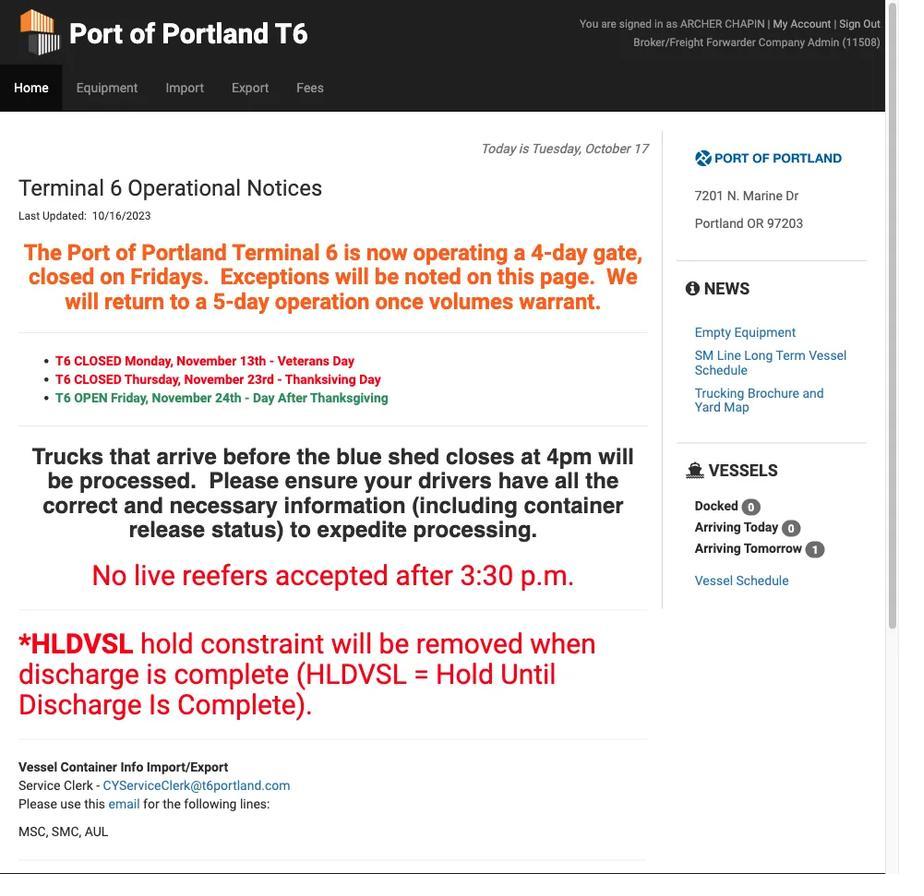 Task type: describe. For each thing, give the bounding box(es) containing it.
terminal inside the port of portland terminal 6 is now operating a 4-day gate, closed on fridays.  exceptions will be noted on this page.  we will return to a 5-day operation once volumes warrant.
[[232, 239, 320, 265]]

please inside trucks that arrive before the blue shed closes at 4pm will be processed.  please ensure your drivers have all the correct and necessary information (including container release status) to expedite processing.
[[209, 468, 279, 494]]

blue
[[336, 444, 382, 469]]

be inside the port of portland terminal 6 is now operating a 4-day gate, closed on fridays.  exceptions will be noted on this page.  we will return to a 5-day operation once volumes warrant.
[[375, 264, 399, 290]]

warrant.
[[519, 288, 601, 314]]

container
[[524, 493, 624, 518]]

4-
[[531, 239, 552, 265]]

import
[[166, 80, 204, 95]]

correct
[[43, 493, 118, 518]]

hold
[[436, 658, 494, 691]]

t6 closed monday, november 13th - veterans day t6 closed thursday, november 23rd - thanksiving day t6 open friday, november 24th - day after thanksgiving
[[55, 353, 388, 405]]

container
[[61, 760, 117, 775]]

will left once
[[335, 264, 369, 290]]

be inside trucks that arrive before the blue shed closes at 4pm will be processed.  please ensure your drivers have all the correct and necessary information (including container release status) to expedite processing.
[[47, 468, 73, 494]]

aul
[[85, 824, 108, 839]]

thursday,
[[124, 371, 181, 387]]

port of portland t6
[[69, 17, 308, 50]]

smc,
[[52, 824, 81, 839]]

tomorrow
[[744, 541, 802, 556]]

will inside hold constraint will be removed when discharge is complete (hldvsl = hold until discharge is complete).
[[331, 628, 372, 660]]

to inside the port of portland terminal 6 is now operating a 4-day gate, closed on fridays.  exceptions will be noted on this page.  we will return to a 5-day operation once volumes warrant.
[[170, 288, 190, 314]]

veterans
[[278, 353, 329, 368]]

t6 up fees
[[275, 17, 308, 50]]

6 inside the port of portland terminal 6 is now operating a 4-day gate, closed on fridays.  exceptions will be noted on this page.  we will return to a 5-day operation once volumes warrant.
[[325, 239, 338, 265]]

7201 n. marine dr
[[695, 188, 799, 203]]

lines:
[[240, 796, 270, 812]]

all
[[555, 468, 579, 494]]

marine
[[743, 188, 783, 203]]

(hldvsl
[[296, 658, 407, 691]]

operating
[[413, 239, 508, 265]]

equipment button
[[62, 65, 152, 111]]

0 vertical spatial portland
[[162, 17, 269, 50]]

this inside vessel container info import/export service clerk - cyserviceclerk@t6portland.com please use this email for the following lines:
[[84, 796, 105, 812]]

1 | from the left
[[768, 17, 770, 30]]

when
[[530, 628, 596, 660]]

trucking
[[695, 386, 744, 401]]

of inside the port of portland terminal 6 is now operating a 4-day gate, closed on fridays.  exceptions will be noted on this page.  we will return to a 5-day operation once volumes warrant.
[[116, 239, 136, 265]]

brochure
[[748, 386, 799, 401]]

2 | from the left
[[834, 17, 837, 30]]

vessel inside empty equipment sm line long term vessel schedule trucking brochure and yard map
[[809, 348, 847, 363]]

cyserviceclerk@t6portland.com link
[[103, 778, 290, 793]]

0 vertical spatial a
[[514, 239, 525, 265]]

no
[[92, 559, 127, 592]]

portland or 97203
[[695, 215, 803, 231]]

10/16/2023
[[92, 209, 151, 222]]

sm line long term vessel schedule link
[[695, 348, 847, 377]]

gate,
[[593, 239, 643, 265]]

7201
[[695, 188, 724, 203]]

equipment inside empty equipment sm line long term vessel schedule trucking brochure and yard map
[[734, 325, 796, 340]]

1
[[812, 543, 818, 556]]

export
[[232, 80, 269, 95]]

1 on from the left
[[100, 264, 125, 290]]

closed
[[29, 264, 95, 290]]

schedule inside empty equipment sm line long term vessel schedule trucking brochure and yard map
[[695, 362, 748, 377]]

use
[[60, 796, 81, 812]]

at
[[521, 444, 541, 469]]

port of portland t6 image
[[695, 149, 842, 168]]

arrive
[[156, 444, 217, 469]]

2 on from the left
[[467, 264, 492, 290]]

after
[[395, 559, 453, 592]]

today is tuesday, october 17
[[481, 141, 648, 156]]

sign out link
[[839, 17, 881, 30]]

return
[[104, 288, 165, 314]]

is inside hold constraint will be removed when discharge is complete (hldvsl = hold until discharge is complete).
[[146, 658, 167, 691]]

import button
[[152, 65, 218, 111]]

sign
[[839, 17, 861, 30]]

chapin
[[725, 17, 765, 30]]

2 vertical spatial november
[[152, 390, 212, 405]]

dr
[[786, 188, 799, 203]]

necessary
[[169, 493, 278, 518]]

exceptions
[[220, 264, 330, 290]]

0 horizontal spatial 0
[[748, 501, 754, 514]]

operation
[[275, 288, 370, 314]]

import/export
[[147, 760, 228, 775]]

admin
[[808, 36, 839, 48]]

2 horizontal spatial the
[[586, 468, 619, 494]]

be inside hold constraint will be removed when discharge is complete (hldvsl = hold until discharge is complete).
[[379, 628, 409, 660]]

until
[[501, 658, 556, 691]]

once
[[375, 288, 424, 314]]

you are signed in as archer chapin | my account | sign out broker/freight forwarder company admin (11508)
[[580, 17, 881, 48]]

yard
[[695, 400, 721, 415]]

1 vertical spatial day
[[234, 288, 269, 314]]

open
[[74, 390, 108, 405]]

msc,
[[18, 824, 48, 839]]

1 vertical spatial november
[[184, 371, 244, 387]]

thanksgiving
[[310, 390, 388, 405]]

empty equipment link
[[695, 325, 796, 340]]

trucks
[[32, 444, 104, 469]]

1 arriving from the top
[[695, 520, 741, 535]]

ship image
[[686, 462, 705, 479]]

expedite
[[317, 517, 407, 542]]

closes
[[446, 444, 515, 469]]

port of portland t6 link
[[18, 0, 308, 65]]

0 vertical spatial is
[[519, 141, 528, 156]]

in
[[654, 17, 663, 30]]

export button
[[218, 65, 283, 111]]

company
[[759, 36, 805, 48]]

account
[[790, 17, 831, 30]]

1 vertical spatial schedule
[[736, 573, 789, 588]]

portland inside the port of portland terminal 6 is now operating a 4-day gate, closed on fridays.  exceptions will be noted on this page.  we will return to a 5-day operation once volumes warrant.
[[142, 239, 227, 265]]

ensure
[[285, 468, 358, 494]]



Task type: locate. For each thing, give the bounding box(es) containing it.
are
[[601, 17, 616, 30]]

is
[[519, 141, 528, 156], [344, 239, 361, 265], [146, 658, 167, 691]]

today up tomorrow
[[744, 520, 778, 535]]

thanksiving
[[285, 371, 356, 387]]

is left complete
[[146, 658, 167, 691]]

be
[[375, 264, 399, 290], [47, 468, 73, 494], [379, 628, 409, 660]]

2 vertical spatial is
[[146, 658, 167, 691]]

=
[[414, 658, 429, 691]]

to left 5-
[[170, 288, 190, 314]]

0 horizontal spatial to
[[170, 288, 190, 314]]

for
[[143, 796, 159, 812]]

1 vertical spatial 6
[[325, 239, 338, 265]]

live
[[134, 559, 175, 592]]

will left return
[[65, 288, 99, 314]]

terminal inside the terminal 6 operational notices last updated:  10/16/2023
[[18, 175, 104, 201]]

please inside vessel container info import/export service clerk - cyserviceclerk@t6portland.com please use this email for the following lines:
[[18, 796, 57, 812]]

line
[[717, 348, 741, 363]]

the right all
[[586, 468, 619, 494]]

this right use at the left bottom of page
[[84, 796, 105, 812]]

be left the that
[[47, 468, 73, 494]]

closed
[[74, 353, 122, 368], [74, 371, 122, 387]]

0
[[748, 501, 754, 514], [788, 522, 794, 535]]

be left =
[[379, 628, 409, 660]]

terminal
[[18, 175, 104, 201], [232, 239, 320, 265]]

0 horizontal spatial on
[[100, 264, 125, 290]]

0 vertical spatial day
[[552, 239, 588, 265]]

1 horizontal spatial is
[[344, 239, 361, 265]]

email
[[109, 796, 140, 812]]

p.m.
[[520, 559, 575, 592]]

and inside trucks that arrive before the blue shed closes at 4pm will be processed.  please ensure your drivers have all the correct and necessary information (including container release status) to expedite processing.
[[124, 493, 163, 518]]

please up status) at the bottom of page
[[209, 468, 279, 494]]

2 vertical spatial vessel
[[18, 760, 57, 775]]

port up equipment dropdown button
[[69, 17, 123, 50]]

1 horizontal spatial on
[[467, 264, 492, 290]]

0 horizontal spatial terminal
[[18, 175, 104, 201]]

0 horizontal spatial and
[[124, 493, 163, 518]]

on right closed
[[100, 264, 125, 290]]

noted
[[405, 264, 461, 290]]

0 vertical spatial terminal
[[18, 175, 104, 201]]

to
[[170, 288, 190, 314], [290, 517, 311, 542]]

notices
[[247, 175, 322, 201]]

vessels
[[705, 461, 778, 481]]

after
[[278, 390, 307, 405]]

1 vertical spatial and
[[124, 493, 163, 518]]

day down 23rd
[[253, 390, 275, 405]]

| left the my
[[768, 17, 770, 30]]

today inside docked 0 arriving today 0 arriving tomorrow 1
[[744, 520, 778, 535]]

your
[[364, 468, 412, 494]]

0 horizontal spatial day
[[253, 390, 275, 405]]

monday,
[[125, 353, 173, 368]]

is left now
[[344, 239, 361, 265]]

day
[[552, 239, 588, 265], [234, 288, 269, 314]]

signed
[[619, 17, 652, 30]]

portland up import
[[162, 17, 269, 50]]

- right 13th
[[269, 353, 274, 368]]

arriving up vessel schedule
[[695, 541, 741, 556]]

1 horizontal spatial this
[[497, 264, 535, 290]]

1 vertical spatial closed
[[74, 371, 122, 387]]

0 vertical spatial 0
[[748, 501, 754, 514]]

day up 13th
[[234, 288, 269, 314]]

(11508)
[[842, 36, 881, 48]]

1 horizontal spatial equipment
[[734, 325, 796, 340]]

17
[[633, 141, 648, 156]]

0 horizontal spatial 6
[[110, 175, 122, 201]]

the
[[24, 239, 62, 265]]

schedule down tomorrow
[[736, 573, 789, 588]]

will right the '4pm'
[[598, 444, 634, 469]]

fees button
[[283, 65, 338, 111]]

6 up operation
[[325, 239, 338, 265]]

of down 10/16/2023
[[116, 239, 136, 265]]

1 vertical spatial terminal
[[232, 239, 320, 265]]

equipment inside dropdown button
[[76, 80, 138, 95]]

0 vertical spatial 6
[[110, 175, 122, 201]]

1 horizontal spatial today
[[744, 520, 778, 535]]

| left sign
[[834, 17, 837, 30]]

1 vertical spatial a
[[195, 288, 207, 314]]

operational
[[128, 175, 241, 201]]

t6 up trucks
[[55, 371, 71, 387]]

1 vertical spatial be
[[47, 468, 73, 494]]

0 vertical spatial november
[[177, 353, 237, 368]]

the inside vessel container info import/export service clerk - cyserviceclerk@t6portland.com please use this email for the following lines:
[[163, 796, 181, 812]]

1 closed from the top
[[74, 353, 122, 368]]

docked 0 arriving today 0 arriving tomorrow 1
[[695, 499, 818, 556]]

2 vertical spatial be
[[379, 628, 409, 660]]

day up thanksgiving
[[359, 371, 381, 387]]

a left 5-
[[195, 288, 207, 314]]

the
[[297, 444, 330, 469], [586, 468, 619, 494], [163, 796, 181, 812]]

1 vertical spatial day
[[359, 371, 381, 387]]

1 horizontal spatial day
[[333, 353, 354, 368]]

vessel for vessel schedule
[[695, 573, 733, 588]]

terminal up last
[[18, 175, 104, 201]]

0 vertical spatial day
[[333, 353, 354, 368]]

0 horizontal spatial |
[[768, 17, 770, 30]]

2 horizontal spatial is
[[519, 141, 528, 156]]

we
[[606, 264, 637, 290]]

2 closed from the top
[[74, 371, 122, 387]]

0 right "docked"
[[748, 501, 754, 514]]

the right 'for'
[[163, 796, 181, 812]]

1 horizontal spatial to
[[290, 517, 311, 542]]

this inside the port of portland terminal 6 is now operating a 4-day gate, closed on fridays.  exceptions will be noted on this page.  we will return to a 5-day operation once volumes warrant.
[[497, 264, 535, 290]]

is left tuesday,
[[519, 141, 528, 156]]

of
[[130, 17, 155, 50], [116, 239, 136, 265]]

1 horizontal spatial a
[[514, 239, 525, 265]]

to inside trucks that arrive before the blue shed closes at 4pm will be processed.  please ensure your drivers have all the correct and necessary information (including container release status) to expedite processing.
[[290, 517, 311, 542]]

t6 down closed
[[55, 353, 71, 368]]

0 horizontal spatial the
[[163, 796, 181, 812]]

status)
[[211, 517, 284, 542]]

- right clerk
[[96, 778, 100, 793]]

docked
[[695, 499, 738, 514]]

home
[[14, 80, 49, 95]]

1 vertical spatial of
[[116, 239, 136, 265]]

broker/freight
[[633, 36, 704, 48]]

the left 'blue'
[[297, 444, 330, 469]]

0 vertical spatial port
[[69, 17, 123, 50]]

2 vertical spatial portland
[[142, 239, 227, 265]]

complete).
[[177, 688, 313, 721]]

release
[[129, 517, 205, 542]]

n.
[[727, 188, 740, 203]]

before
[[223, 444, 291, 469]]

1 vertical spatial portland
[[695, 215, 744, 231]]

is inside the port of portland terminal 6 is now operating a 4-day gate, closed on fridays.  exceptions will be noted on this page.  we will return to a 5-day operation once volumes warrant.
[[344, 239, 361, 265]]

0 vertical spatial today
[[481, 141, 515, 156]]

0 vertical spatial please
[[209, 468, 279, 494]]

2 vertical spatial day
[[253, 390, 275, 405]]

1 vertical spatial vessel
[[695, 573, 733, 588]]

1 vertical spatial arriving
[[695, 541, 741, 556]]

be left noted
[[375, 264, 399, 290]]

equipment right home
[[76, 80, 138, 95]]

terminal down notices
[[232, 239, 320, 265]]

trucks that arrive before the blue shed closes at 4pm will be processed.  please ensure your drivers have all the correct and necessary information (including container release status) to expedite processing.
[[32, 444, 634, 542]]

0 horizontal spatial equipment
[[76, 80, 138, 95]]

0 vertical spatial schedule
[[695, 362, 748, 377]]

- right "24th"
[[245, 390, 250, 405]]

term
[[776, 348, 806, 363]]

a left 4- at top
[[514, 239, 525, 265]]

*hldvsl
[[18, 628, 133, 660]]

will down no live reefers accepted after 3:30 p.m.
[[331, 628, 372, 660]]

please down service
[[18, 796, 57, 812]]

fees
[[297, 80, 324, 95]]

23rd
[[247, 371, 274, 387]]

vessel for vessel container info import/export service clerk - cyserviceclerk@t6portland.com please use this email for the following lines:
[[18, 760, 57, 775]]

long
[[744, 348, 773, 363]]

0 horizontal spatial is
[[146, 658, 167, 691]]

you
[[580, 17, 598, 30]]

and down the that
[[124, 493, 163, 518]]

discharge
[[18, 688, 142, 721]]

1 vertical spatial is
[[344, 239, 361, 265]]

1 horizontal spatial please
[[209, 468, 279, 494]]

hold constraint will be removed when discharge is complete (hldvsl = hold until discharge is complete).
[[18, 628, 596, 721]]

0 horizontal spatial vessel
[[18, 760, 57, 775]]

arriving down "docked"
[[695, 520, 741, 535]]

portland
[[162, 17, 269, 50], [695, 215, 744, 231], [142, 239, 227, 265]]

complete
[[174, 658, 289, 691]]

vessel schedule
[[695, 573, 789, 588]]

6 up 10/16/2023
[[110, 175, 122, 201]]

- right 23rd
[[277, 371, 282, 387]]

day left gate,
[[552, 239, 588, 265]]

portland down 7201 on the top of the page
[[695, 215, 744, 231]]

to right status) at the bottom of page
[[290, 517, 311, 542]]

now
[[366, 239, 408, 265]]

1 vertical spatial port
[[67, 239, 110, 265]]

on right noted
[[467, 264, 492, 290]]

1 horizontal spatial 6
[[325, 239, 338, 265]]

last
[[18, 209, 40, 222]]

2 arriving from the top
[[695, 541, 741, 556]]

4pm
[[547, 444, 592, 469]]

1 vertical spatial 0
[[788, 522, 794, 535]]

97203
[[767, 215, 803, 231]]

1 horizontal spatial the
[[297, 444, 330, 469]]

0 vertical spatial of
[[130, 17, 155, 50]]

vessel inside vessel container info import/export service clerk - cyserviceclerk@t6portland.com please use this email for the following lines:
[[18, 760, 57, 775]]

msc, smc, aul
[[18, 824, 108, 839]]

of up equipment dropdown button
[[130, 17, 155, 50]]

october
[[584, 141, 630, 156]]

0 horizontal spatial day
[[234, 288, 269, 314]]

schedule up trucking
[[695, 362, 748, 377]]

port
[[69, 17, 123, 50], [67, 239, 110, 265]]

2 horizontal spatial day
[[359, 371, 381, 387]]

port right the the
[[67, 239, 110, 265]]

info
[[120, 760, 143, 775]]

0 horizontal spatial please
[[18, 796, 57, 812]]

that
[[110, 444, 150, 469]]

0 vertical spatial be
[[375, 264, 399, 290]]

schedule
[[695, 362, 748, 377], [736, 573, 789, 588]]

0 horizontal spatial this
[[84, 796, 105, 812]]

day up thanksiving
[[333, 353, 354, 368]]

equipment up long
[[734, 325, 796, 340]]

email link
[[109, 796, 140, 812]]

1 vertical spatial to
[[290, 517, 311, 542]]

vessel right term
[[809, 348, 847, 363]]

vessel container info import/export service clerk - cyserviceclerk@t6portland.com please use this email for the following lines:
[[18, 760, 290, 812]]

as
[[666, 17, 678, 30]]

hold
[[140, 628, 194, 660]]

this right noted
[[497, 264, 535, 290]]

will inside trucks that arrive before the blue shed closes at 4pm will be processed.  please ensure your drivers have all the correct and necessary information (including container release status) to expedite processing.
[[598, 444, 634, 469]]

info circle image
[[686, 279, 700, 296]]

- inside vessel container info import/export service clerk - cyserviceclerk@t6portland.com please use this email for the following lines:
[[96, 778, 100, 793]]

6 inside the terminal 6 operational notices last updated:  10/16/2023
[[110, 175, 122, 201]]

0 vertical spatial vessel
[[809, 348, 847, 363]]

empty equipment sm line long term vessel schedule trucking brochure and yard map
[[695, 325, 847, 415]]

t6 left the open
[[55, 390, 71, 405]]

24th
[[215, 390, 241, 405]]

1 horizontal spatial vessel
[[695, 573, 733, 588]]

1 horizontal spatial 0
[[788, 522, 794, 535]]

1 horizontal spatial and
[[803, 386, 824, 401]]

13th
[[240, 353, 266, 368]]

map
[[724, 400, 749, 415]]

volumes
[[429, 288, 514, 314]]

0 up tomorrow
[[788, 522, 794, 535]]

forwarder
[[706, 36, 756, 48]]

vessel schedule link
[[695, 573, 789, 588]]

1 vertical spatial this
[[84, 796, 105, 812]]

1 vertical spatial please
[[18, 796, 57, 812]]

and inside empty equipment sm line long term vessel schedule trucking brochure and yard map
[[803, 386, 824, 401]]

0 horizontal spatial today
[[481, 141, 515, 156]]

0 vertical spatial equipment
[[76, 80, 138, 95]]

vessel down docked 0 arriving today 0 arriving tomorrow 1
[[695, 573, 733, 588]]

vessel up service
[[18, 760, 57, 775]]

1 horizontal spatial terminal
[[232, 239, 320, 265]]

2 horizontal spatial vessel
[[809, 348, 847, 363]]

0 vertical spatial this
[[497, 264, 535, 290]]

portland down the terminal 6 operational notices last updated:  10/16/2023
[[142, 239, 227, 265]]

0 vertical spatial to
[[170, 288, 190, 314]]

0 vertical spatial arriving
[[695, 520, 741, 535]]

and right brochure
[[803, 386, 824, 401]]

tuesday,
[[531, 141, 581, 156]]

port inside the port of portland terminal 6 is now operating a 4-day gate, closed on fridays.  exceptions will be noted on this page.  we will return to a 5-day operation once volumes warrant.
[[67, 239, 110, 265]]

1 horizontal spatial day
[[552, 239, 588, 265]]

1 vertical spatial equipment
[[734, 325, 796, 340]]

1 vertical spatial today
[[744, 520, 778, 535]]

removed
[[416, 628, 523, 660]]

0 vertical spatial and
[[803, 386, 824, 401]]

1 horizontal spatial |
[[834, 17, 837, 30]]

archer
[[680, 17, 722, 30]]

0 vertical spatial closed
[[74, 353, 122, 368]]

my account link
[[773, 17, 831, 30]]

day
[[333, 353, 354, 368], [359, 371, 381, 387], [253, 390, 275, 405]]

0 horizontal spatial a
[[195, 288, 207, 314]]

equipment
[[76, 80, 138, 95], [734, 325, 796, 340]]

news
[[700, 279, 750, 298]]

today left tuesday,
[[481, 141, 515, 156]]



Task type: vqa. For each thing, say whether or not it's contained in the screenshot.
this
yes



